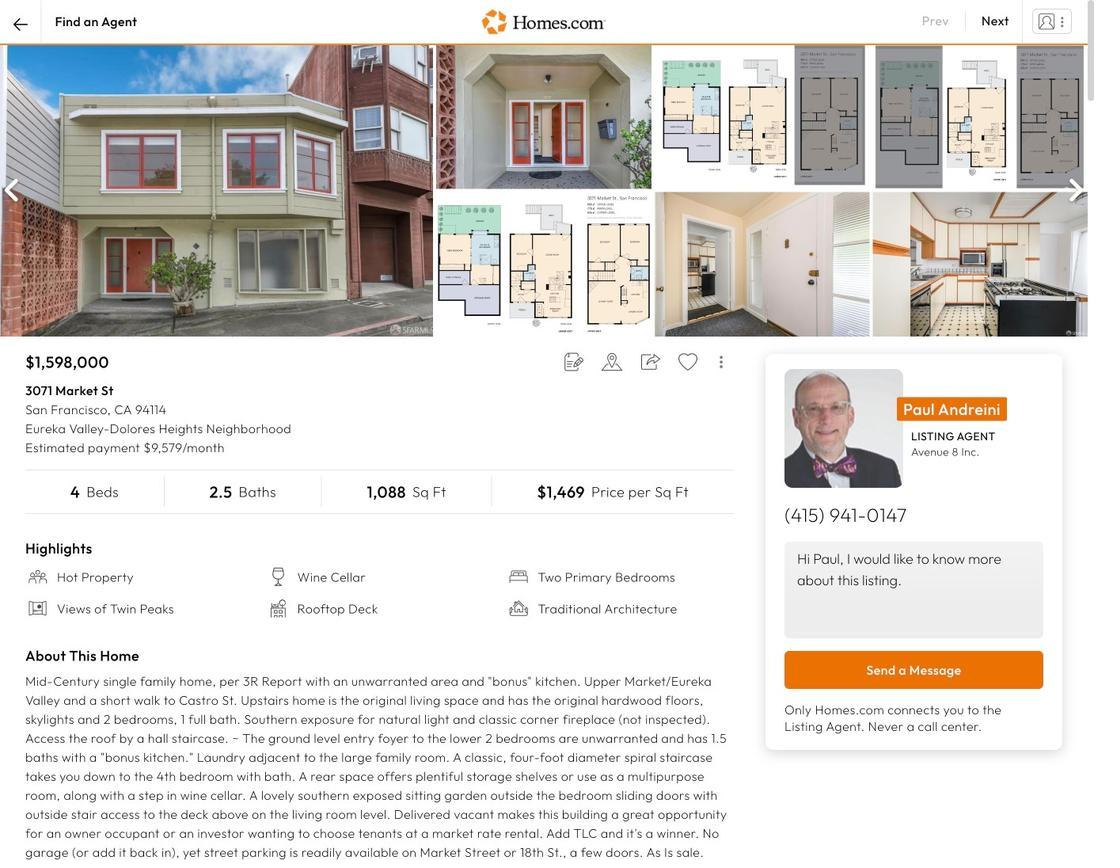 Task type: vqa. For each thing, say whether or not it's contained in the screenshot.
With to the middle
no



Task type: describe. For each thing, give the bounding box(es) containing it.
paul andreini image
[[785, 369, 904, 488]]

right nav image
[[1066, 179, 1088, 202]]

map image
[[601, 353, 623, 372]]

back image
[[13, 17, 28, 32]]



Task type: locate. For each thing, give the bounding box(es) containing it.
carousel image image
[[0, 44, 433, 337], [437, 44, 652, 189], [655, 44, 870, 189], [873, 44, 1088, 189], [437, 192, 652, 337], [655, 192, 870, 337], [873, 192, 1088, 337]]

share image
[[642, 353, 661, 372]]

Message text field
[[785, 542, 1044, 639]]

more actions image
[[715, 349, 728, 375]]

notes image
[[565, 353, 584, 372]]

add to favorites image
[[679, 353, 698, 372]]

highlights element
[[25, 540, 734, 634]]

left nav image
[[0, 179, 23, 202]]

homes.com logo image
[[477, 6, 611, 36]]



